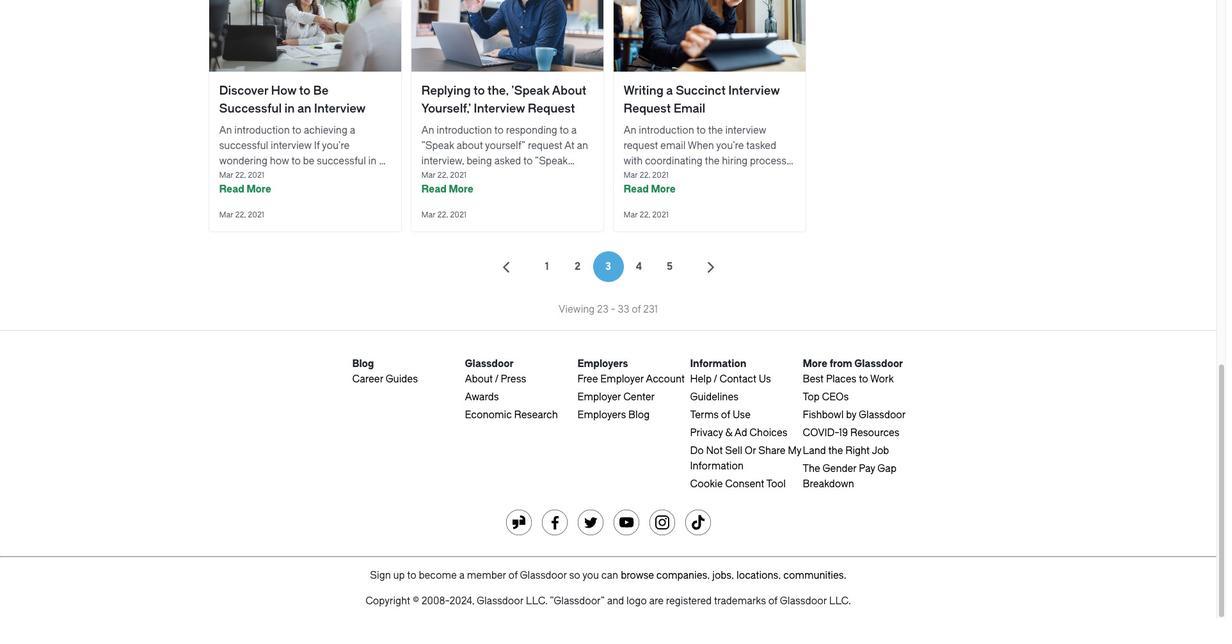 Task type: vqa. For each thing, say whether or not it's contained in the screenshot.
introduction associated with Email
yes



Task type: describe. For each thing, give the bounding box(es) containing it.
5 link
[[655, 252, 685, 282]]

0 horizontal spatial successful
[[219, 140, 268, 152]]

1 vertical spatial are
[[649, 596, 664, 608]]

top ceos link
[[803, 392, 849, 403]]

2021 down developing at the right
[[653, 211, 669, 220]]

1 vertical spatial employer
[[578, 392, 621, 403]]

interview inside discover how to be successful in an interview
[[314, 102, 366, 116]]

guidelines
[[690, 392, 739, 403]]

viewing
[[559, 304, 595, 316]]

ad
[[735, 428, 747, 439]]

/ for help
[[714, 374, 717, 385]]

1 vertical spatial yourself"
[[450, 171, 491, 182]]

are inside an introduction to achieving a successful interview if you're wondering how to be successful in an interview, look no further. there are methods you...
[[364, 171, 379, 182]]

help / contact us link
[[690, 374, 771, 385]]

1 vertical spatial about
[[422, 171, 448, 182]]

3
[[606, 261, 611, 273]]

read for interview
[[422, 184, 447, 195]]

do not sell or share my information link
[[690, 446, 802, 472]]

effective
[[690, 171, 729, 182]]

employer center link
[[578, 392, 655, 403]]

the
[[803, 463, 821, 475]]

achieving
[[304, 125, 348, 136]]

no
[[286, 171, 298, 182]]

3 link
[[593, 252, 624, 282]]

3 mar 22, 2021 read more from the left
[[624, 171, 676, 195]]

mar 22, 2021 read more for an
[[219, 171, 271, 195]]

terms
[[690, 410, 719, 421]]

replying to the, 'speak about yourself,' interview request
[[422, 84, 587, 116]]

the,
[[488, 84, 509, 98]]

browse
[[621, 570, 654, 582]]

request down responding in the left top of the page
[[528, 140, 563, 152]]

&
[[726, 428, 733, 439]]

work
[[871, 374, 894, 385]]

an for writing a succinct interview request email
[[624, 125, 637, 136]]

right
[[846, 446, 870, 457]]

fishbowl by glassdoor link
[[803, 410, 906, 421]]

covid-
[[803, 428, 839, 439]]

request inside replying to the, 'speak about yourself,' interview request
[[528, 102, 575, 116]]

1 horizontal spatial successful
[[317, 156, 366, 167]]

introduction for in
[[235, 125, 290, 136]]

send
[[700, 186, 722, 198]]

responding
[[506, 125, 558, 136]]

you're for in
[[322, 140, 350, 152]]

consent
[[726, 479, 765, 490]]

to inside "more from glassdoor best places to work top ceos fishbowl by glassdoor covid-19 resources land the right job the gender pay gap breakdown"
[[859, 374, 868, 385]]

ceos
[[822, 392, 849, 403]]

companies
[[657, 570, 708, 582]]

interview inside an introduction to achieving a successful interview if you're wondering how to be successful in an interview, look no further. there are methods you...
[[271, 140, 312, 152]]

gap
[[878, 463, 897, 475]]

mar 22, 2021 read more for interview
[[422, 171, 474, 195]]

be
[[303, 156, 315, 167]]

glassdoor inside glassdoor about / press awards economic research
[[465, 358, 514, 370]]

and
[[607, 596, 624, 608]]

covid-19 resources link
[[803, 428, 900, 439]]

yourself,'
[[422, 102, 471, 116]]

information help / contact us guidelines terms of use privacy & ad choices do not sell or share my information cookie consent tool
[[690, 358, 802, 490]]

so
[[569, 570, 581, 582]]

share
[[759, 446, 786, 457]]

2024,
[[450, 596, 475, 608]]

you
[[583, 570, 599, 582]]

a right is
[[503, 171, 508, 182]]

choices
[[750, 428, 788, 439]]

hiring
[[722, 156, 748, 167]]

/ for about
[[495, 374, 499, 385]]

2 llc. from the left
[[829, 596, 851, 608]]

231
[[644, 304, 658, 316]]

22, down developing at the right
[[640, 211, 651, 220]]

research
[[514, 410, 558, 421]]

free
[[578, 374, 598, 385]]

the gender pay gap breakdown link
[[803, 463, 897, 490]]

a inside an introduction to achieving a successful interview if you're wondering how to be successful in an interview, look no further. there are methods you...
[[350, 125, 355, 136]]

free employer account link
[[578, 374, 685, 385]]

in inside an introduction to achieving a successful interview if you're wondering how to be successful in an interview, look no further. there are methods you...
[[368, 156, 377, 167]]

an inside an introduction to the interview request email when you're tasked with coordinating the hiring process, developing an effective interview request email to send to...
[[676, 171, 687, 182]]

from
[[830, 358, 853, 370]]

awards link
[[465, 392, 499, 403]]

sign up to become a member of glassdoor so you can browse companies jobs locations communities.
[[370, 570, 847, 582]]

1
[[545, 261, 549, 273]]

or
[[745, 446, 756, 457]]

more from glassdoor best places to work top ceos fishbowl by glassdoor covid-19 resources land the right job the gender pay gap breakdown
[[803, 358, 906, 490]]

blog inside employers free employer account employer center employers blog
[[629, 410, 650, 421]]

interview inside replying to the, 'speak about yourself,' interview request
[[474, 102, 525, 116]]

22, down methods
[[235, 211, 246, 220]]

contact
[[720, 374, 757, 385]]

wondering
[[219, 156, 268, 167]]

interview, inside an introduction to responding to a "speak about yourself" request at an interview, being asked to "speak about yourself" is a standard request employers...
[[422, 156, 464, 167]]

with
[[624, 156, 643, 167]]

you're for email
[[717, 140, 744, 152]]

logo
[[627, 596, 647, 608]]

0 vertical spatial interview
[[726, 125, 766, 136]]

can
[[602, 570, 618, 582]]

to inside replying to the, 'speak about yourself,' interview request
[[474, 84, 485, 98]]

of right member
[[509, 570, 518, 582]]

successful
[[219, 102, 282, 116]]

mar 22, 2021 for interview
[[422, 211, 467, 220]]

process,
[[750, 156, 789, 167]]

mar down 'with'
[[624, 171, 638, 180]]

copyright © 2008-2024, glassdoor llc. "glassdoor" and logo are registered trademarks of glassdoor llc.
[[366, 596, 851, 608]]

not
[[706, 446, 723, 457]]

gender
[[823, 463, 857, 475]]

jobs
[[713, 570, 732, 582]]

3 read from the left
[[624, 184, 649, 195]]

an inside discover how to be successful in an interview
[[297, 102, 311, 116]]

introduction for yourself,'
[[437, 125, 492, 136]]

0 vertical spatial about
[[457, 140, 483, 152]]

2021 up employers...
[[450, 171, 467, 180]]

about / press link
[[465, 374, 526, 385]]

tool
[[767, 479, 786, 490]]

locations
[[737, 570, 779, 582]]

further.
[[301, 171, 333, 182]]

writing
[[624, 84, 664, 98]]

viewing 23 - 33 of 231
[[559, 304, 658, 316]]

a right become
[[459, 570, 465, 582]]

how
[[270, 156, 289, 167]]

discover
[[219, 84, 268, 98]]

help
[[690, 374, 712, 385]]

2021 left 'look'
[[248, 171, 264, 180]]

mar down employers...
[[422, 211, 436, 220]]

how
[[271, 84, 297, 98]]

an introduction to the interview request email when you're tasked with coordinating the hiring process, developing an effective interview request email to send to...
[[624, 125, 789, 198]]

developing
[[624, 171, 674, 182]]

employers free employer account employer center employers blog
[[578, 358, 685, 421]]

request down developing at the right
[[624, 186, 658, 198]]

1 vertical spatial "speak
[[535, 156, 568, 167]]



Task type: locate. For each thing, give the bounding box(es) containing it.
1 horizontal spatial /
[[714, 374, 717, 385]]

1 horizontal spatial blog
[[629, 410, 650, 421]]

0 horizontal spatial "speak
[[422, 140, 454, 152]]

22, down wondering
[[235, 171, 246, 180]]

1 vertical spatial interview,
[[219, 171, 262, 182]]

more down 'look'
[[247, 184, 271, 195]]

an inside an introduction to achieving a successful interview if you're wondering how to be successful in an interview, look no further. there are methods you...
[[379, 156, 390, 167]]

0 horizontal spatial /
[[495, 374, 499, 385]]

interview,
[[422, 156, 464, 167], [219, 171, 262, 182]]

an introduction to achieving a successful interview if you're wondering how to be successful in an interview, look no further. there are methods you...
[[219, 125, 390, 198]]

interview up how
[[271, 140, 312, 152]]

1 horizontal spatial "speak
[[535, 156, 568, 167]]

use
[[733, 410, 751, 421]]

mar
[[219, 171, 233, 180], [422, 171, 436, 180], [624, 171, 638, 180], [219, 211, 233, 220], [422, 211, 436, 220], [624, 211, 638, 220]]

an for replying to the, 'speak about yourself,' interview request
[[422, 125, 434, 136]]

1 horizontal spatial about
[[457, 140, 483, 152]]

interview down the,
[[474, 102, 525, 116]]

land
[[803, 446, 826, 457]]

the up effective
[[705, 156, 720, 167]]

cookie
[[690, 479, 723, 490]]

mar 22, 2021 down methods
[[219, 211, 264, 220]]

mar down methods
[[219, 211, 233, 220]]

1 horizontal spatial interview
[[474, 102, 525, 116]]

1 horizontal spatial about
[[552, 84, 587, 98]]

1 vertical spatial interview
[[271, 140, 312, 152]]

3 introduction from the left
[[639, 125, 694, 136]]

more down developing at the right
[[651, 184, 676, 195]]

4
[[636, 261, 642, 273]]

economic
[[465, 410, 512, 421]]

/ right help
[[714, 374, 717, 385]]

of left use
[[721, 410, 731, 421]]

2 employers from the top
[[578, 410, 626, 421]]

glassdoor up resources
[[859, 410, 906, 421]]

an inside an introduction to responding to a "speak about yourself" request at an interview, being asked to "speak about yourself" is a standard request employers...
[[577, 140, 588, 152]]

read for an
[[219, 184, 244, 195]]

the inside "more from glassdoor best places to work top ceos fishbowl by glassdoor covid-19 resources land the right job the gender pay gap breakdown"
[[829, 446, 843, 457]]

/ inside information help / contact us guidelines terms of use privacy & ad choices do not sell or share my information cookie consent tool
[[714, 374, 717, 385]]

2 horizontal spatial mar 22, 2021 read more
[[624, 171, 676, 195]]

0 vertical spatial are
[[364, 171, 379, 182]]

employers blog link
[[578, 410, 650, 421]]

of inside information help / contact us guidelines terms of use privacy & ad choices do not sell or share my information cookie consent tool
[[721, 410, 731, 421]]

1 horizontal spatial request
[[624, 102, 671, 116]]

1 llc. from the left
[[526, 596, 548, 608]]

more for email
[[651, 184, 676, 195]]

1 an from the left
[[219, 125, 232, 136]]

are right the "logo"
[[649, 596, 664, 608]]

llc. down communities. link
[[829, 596, 851, 608]]

trademarks
[[714, 596, 766, 608]]

career
[[352, 374, 383, 385]]

blog career guides
[[352, 358, 418, 385]]

be
[[313, 84, 329, 98]]

2 horizontal spatial interview
[[729, 84, 780, 98]]

0 vertical spatial information
[[690, 358, 747, 370]]

email down developing at the right
[[661, 186, 686, 198]]

cookie consent tool link
[[690, 479, 786, 490]]

1 vertical spatial employers
[[578, 410, 626, 421]]

1 email from the top
[[661, 140, 686, 152]]

guides
[[386, 374, 418, 385]]

1 read from the left
[[219, 184, 244, 195]]

more down being
[[449, 184, 474, 195]]

job
[[872, 446, 889, 457]]

2021 down employers...
[[450, 211, 467, 220]]

2 vertical spatial interview
[[732, 171, 773, 182]]

2 an from the left
[[422, 125, 434, 136]]

1 introduction from the left
[[235, 125, 290, 136]]

mar 22, 2021 read more down 'with'
[[624, 171, 676, 195]]

0 horizontal spatial read
[[219, 184, 244, 195]]

a right the 'writing' in the top right of the page
[[666, 84, 673, 98]]

22, down employers...
[[438, 211, 448, 220]]

employers down employer center link
[[578, 410, 626, 421]]

glassdoor down communities. link
[[780, 596, 827, 608]]

introduction down successful
[[235, 125, 290, 136]]

2 read from the left
[[422, 184, 447, 195]]

1 horizontal spatial read
[[422, 184, 447, 195]]

being
[[467, 156, 492, 167]]

about up being
[[457, 140, 483, 152]]

glassdoor about / press awards economic research
[[465, 358, 558, 421]]

in right be
[[368, 156, 377, 167]]

blog down the center
[[629, 410, 650, 421]]

successful up wondering
[[219, 140, 268, 152]]

1 / from the left
[[495, 374, 499, 385]]

/ left the press
[[495, 374, 499, 385]]

employers up "free" on the bottom
[[578, 358, 628, 370]]

1 horizontal spatial llc.
[[829, 596, 851, 608]]

mar 22, 2021 read more down being
[[422, 171, 474, 195]]

a inside writing a succinct interview request email
[[666, 84, 673, 98]]

3 mar 22, 2021 from the left
[[624, 211, 669, 220]]

places
[[826, 374, 857, 385]]

you're inside an introduction to achieving a successful interview if you're wondering how to be successful in an interview, look no further. there are methods you...
[[322, 140, 350, 152]]

email up coordinating
[[661, 140, 686, 152]]

0 vertical spatial blog
[[352, 358, 374, 370]]

career guides link
[[352, 374, 418, 385]]

0 vertical spatial email
[[661, 140, 686, 152]]

introduction inside an introduction to responding to a "speak about yourself" request at an interview, being asked to "speak about yourself" is a standard request employers...
[[437, 125, 492, 136]]

0 vertical spatial in
[[285, 102, 295, 116]]

0 vertical spatial about
[[552, 84, 587, 98]]

2 mar 22, 2021 read more from the left
[[422, 171, 474, 195]]

1 horizontal spatial mar 22, 2021 read more
[[422, 171, 474, 195]]

an inside an introduction to the interview request email when you're tasked with coordinating the hiring process, developing an effective interview request email to send to...
[[624, 125, 637, 136]]

yourself"
[[485, 140, 526, 152], [450, 171, 491, 182]]

about inside glassdoor about / press awards economic research
[[465, 374, 493, 385]]

interview inside writing a succinct interview request email
[[729, 84, 780, 98]]

employer up employer center link
[[601, 374, 644, 385]]

read
[[219, 184, 244, 195], [422, 184, 447, 195], [624, 184, 649, 195]]

5
[[667, 261, 673, 273]]

0 vertical spatial interview,
[[422, 156, 464, 167]]

mar 22, 2021 down developing at the right
[[624, 211, 669, 220]]

"speak down yourself,'
[[422, 140, 454, 152]]

0 vertical spatial successful
[[219, 140, 268, 152]]

request down 'speak
[[528, 102, 575, 116]]

0 horizontal spatial interview
[[314, 102, 366, 116]]

you're up hiring
[[717, 140, 744, 152]]

0 vertical spatial employer
[[601, 374, 644, 385]]

communities.
[[784, 570, 847, 582]]

you're down achieving
[[322, 140, 350, 152]]

about up awards link
[[465, 374, 493, 385]]

llc. left "glassdoor"
[[526, 596, 548, 608]]

0 horizontal spatial blog
[[352, 358, 374, 370]]

email
[[674, 102, 706, 116]]

request down at
[[553, 171, 587, 182]]

1 mar 22, 2021 read more from the left
[[219, 171, 271, 195]]

/ inside glassdoor about / press awards economic research
[[495, 374, 499, 385]]

email
[[661, 140, 686, 152], [661, 186, 686, 198]]

1 vertical spatial about
[[465, 374, 493, 385]]

1 vertical spatial in
[[368, 156, 377, 167]]

next icon image
[[703, 260, 719, 275]]

successful up there
[[317, 156, 366, 167]]

the up when
[[708, 125, 723, 136]]

0 horizontal spatial you're
[[322, 140, 350, 152]]

more
[[247, 184, 271, 195], [449, 184, 474, 195], [651, 184, 676, 195], [803, 358, 828, 370]]

mar 22, 2021 for an
[[219, 211, 264, 220]]

about up employers...
[[422, 171, 448, 182]]

glassdoor up work
[[855, 358, 903, 370]]

an inside an introduction to responding to a "speak about yourself" request at an interview, being asked to "speak about yourself" is a standard request employers...
[[422, 125, 434, 136]]

employer
[[601, 374, 644, 385], [578, 392, 621, 403]]

to inside discover how to be successful in an interview
[[299, 84, 311, 98]]

2 horizontal spatial read
[[624, 184, 649, 195]]

0 horizontal spatial mar 22, 2021 read more
[[219, 171, 271, 195]]

1 horizontal spatial are
[[649, 596, 664, 608]]

0 horizontal spatial are
[[364, 171, 379, 182]]

yourself" down being
[[450, 171, 491, 182]]

request down the 'writing' in the top right of the page
[[624, 102, 671, 116]]

request
[[528, 102, 575, 116], [624, 102, 671, 116]]

more up best
[[803, 358, 828, 370]]

0 horizontal spatial about
[[422, 171, 448, 182]]

2021 down methods
[[248, 211, 264, 220]]

an
[[297, 102, 311, 116], [577, 140, 588, 152], [379, 156, 390, 167], [676, 171, 687, 182]]

request up 'with'
[[624, 140, 658, 152]]

interview up achieving
[[314, 102, 366, 116]]

yourself" up asked at the left
[[485, 140, 526, 152]]

2
[[575, 261, 581, 273]]

1 you're from the left
[[322, 140, 350, 152]]

my
[[788, 446, 802, 457]]

a up at
[[572, 125, 577, 136]]

0 vertical spatial "speak
[[422, 140, 454, 152]]

blog up career
[[352, 358, 374, 370]]

when
[[688, 140, 714, 152]]

2 vertical spatial the
[[829, 446, 843, 457]]

glassdoor left so
[[520, 570, 567, 582]]

to...
[[724, 186, 741, 198]]

2 / from the left
[[714, 374, 717, 385]]

2 horizontal spatial introduction
[[639, 125, 694, 136]]

1 vertical spatial the
[[705, 156, 720, 167]]

copyright
[[366, 596, 410, 608]]

glassdoor down member
[[477, 596, 524, 608]]

about inside replying to the, 'speak about yourself,' interview request
[[552, 84, 587, 98]]

mar 22, 2021 down employers...
[[422, 211, 467, 220]]

mar 22, 2021 read more down wondering
[[219, 171, 271, 195]]

introduction inside an introduction to the interview request email when you're tasked with coordinating the hiring process, developing an effective interview request email to send to...
[[639, 125, 694, 136]]

'speak
[[512, 84, 550, 98]]

more for yourself,'
[[449, 184, 474, 195]]

0 vertical spatial yourself"
[[485, 140, 526, 152]]

©
[[413, 596, 419, 608]]

information
[[690, 358, 747, 370], [690, 461, 744, 472]]

2 horizontal spatial mar 22, 2021
[[624, 211, 669, 220]]

about
[[552, 84, 587, 98], [465, 374, 493, 385]]

1 request from the left
[[528, 102, 575, 116]]

glassdoor up about / press link
[[465, 358, 514, 370]]

2 request from the left
[[624, 102, 671, 116]]

1 vertical spatial email
[[661, 186, 686, 198]]

fishbowl
[[803, 410, 844, 421]]

0 horizontal spatial introduction
[[235, 125, 290, 136]]

you're inside an introduction to the interview request email when you're tasked with coordinating the hiring process, developing an effective interview request email to send to...
[[717, 140, 744, 152]]

pay
[[859, 463, 876, 475]]

more for in
[[247, 184, 271, 195]]

1 horizontal spatial you're
[[717, 140, 744, 152]]

information up help / contact us link
[[690, 358, 747, 370]]

economic research link
[[465, 410, 558, 421]]

2 information from the top
[[690, 461, 744, 472]]

member
[[467, 570, 506, 582]]

2021
[[248, 171, 264, 180], [450, 171, 467, 180], [653, 171, 669, 180], [248, 211, 264, 220], [450, 211, 467, 220], [653, 211, 669, 220]]

19
[[839, 428, 848, 439]]

1 vertical spatial successful
[[317, 156, 366, 167]]

are right there
[[364, 171, 379, 182]]

0 horizontal spatial in
[[285, 102, 295, 116]]

0 horizontal spatial interview,
[[219, 171, 262, 182]]

is
[[493, 171, 500, 182]]

mar down developing at the right
[[624, 211, 638, 220]]

1 mar 22, 2021 from the left
[[219, 211, 264, 220]]

introduction inside an introduction to achieving a successful interview if you're wondering how to be successful in an interview, look no further. there are methods you...
[[235, 125, 290, 136]]

0 vertical spatial employers
[[578, 358, 628, 370]]

mar 22, 2021
[[219, 211, 264, 220], [422, 211, 467, 220], [624, 211, 669, 220]]

of down locations link
[[769, 596, 778, 608]]

1 vertical spatial information
[[690, 461, 744, 472]]

0 horizontal spatial about
[[465, 374, 493, 385]]

tasked
[[747, 140, 777, 152]]

prev icon image
[[498, 260, 514, 275]]

1 horizontal spatial an
[[422, 125, 434, 136]]

at
[[565, 140, 575, 152]]

an for discover how to be successful in an interview
[[219, 125, 232, 136]]

center
[[624, 392, 655, 403]]

3 an from the left
[[624, 125, 637, 136]]

22, up employers...
[[438, 171, 448, 180]]

awards
[[465, 392, 499, 403]]

request inside writing a succinct interview request email
[[624, 102, 671, 116]]

/
[[495, 374, 499, 385], [714, 374, 717, 385]]

in
[[285, 102, 295, 116], [368, 156, 377, 167]]

sell
[[725, 446, 743, 457]]

blog inside blog career guides
[[352, 358, 374, 370]]

0 horizontal spatial llc.
[[526, 596, 548, 608]]

you're
[[322, 140, 350, 152], [717, 140, 744, 152]]

an down successful
[[219, 125, 232, 136]]

press
[[501, 374, 526, 385]]

1 vertical spatial blog
[[629, 410, 650, 421]]

mar up employers...
[[422, 171, 436, 180]]

interview, up methods
[[219, 171, 262, 182]]

interview up "tasked"
[[726, 125, 766, 136]]

1 horizontal spatial mar 22, 2021
[[422, 211, 467, 220]]

interview, up employers...
[[422, 156, 464, 167]]

2 horizontal spatial an
[[624, 125, 637, 136]]

breakdown
[[803, 479, 855, 490]]

an up 'with'
[[624, 125, 637, 136]]

information down the not
[[690, 461, 744, 472]]

2 mar 22, 2021 from the left
[[422, 211, 467, 220]]

the up gender
[[829, 446, 843, 457]]

introduction down yourself,'
[[437, 125, 492, 136]]

2 you're from the left
[[717, 140, 744, 152]]

coordinating
[[645, 156, 703, 167]]

in down how
[[285, 102, 295, 116]]

jobs link
[[713, 570, 732, 582]]

if
[[314, 140, 320, 152]]

best places to work link
[[803, 374, 894, 385]]

interview, inside an introduction to achieving a successful interview if you're wondering how to be successful in an interview, look no further. there are methods you...
[[219, 171, 262, 182]]

of right 33
[[632, 304, 641, 316]]

0 horizontal spatial mar 22, 2021
[[219, 211, 264, 220]]

"speak down at
[[535, 156, 568, 167]]

mar up methods
[[219, 171, 233, 180]]

22, down 'with'
[[640, 171, 651, 180]]

interview down hiring
[[732, 171, 773, 182]]

about right 'speak
[[552, 84, 587, 98]]

-
[[611, 304, 616, 316]]

become
[[419, 570, 457, 582]]

up
[[393, 570, 405, 582]]

4 link
[[624, 252, 655, 282]]

introduction up coordinating
[[639, 125, 694, 136]]

0 horizontal spatial request
[[528, 102, 575, 116]]

interview right succinct
[[729, 84, 780, 98]]

account
[[646, 374, 685, 385]]

2021 down coordinating
[[653, 171, 669, 180]]

in inside discover how to be successful in an interview
[[285, 102, 295, 116]]

1 horizontal spatial introduction
[[437, 125, 492, 136]]

1 horizontal spatial in
[[368, 156, 377, 167]]

a right achieving
[[350, 125, 355, 136]]

1 information from the top
[[690, 358, 747, 370]]

privacy & ad choices link
[[690, 428, 788, 439]]

sign
[[370, 570, 391, 582]]

discover how to be successful in an interview
[[219, 84, 366, 116]]

2 introduction from the left
[[437, 125, 492, 136]]

2 link
[[562, 252, 593, 282]]

introduction for email
[[639, 125, 694, 136]]

0 horizontal spatial an
[[219, 125, 232, 136]]

an inside an introduction to achieving a successful interview if you're wondering how to be successful in an interview, look no further. there are methods you...
[[219, 125, 232, 136]]

1 employers from the top
[[578, 358, 628, 370]]

an down yourself,'
[[422, 125, 434, 136]]

1 horizontal spatial interview,
[[422, 156, 464, 167]]

employer down "free" on the bottom
[[578, 392, 621, 403]]

0 vertical spatial the
[[708, 125, 723, 136]]

2 email from the top
[[661, 186, 686, 198]]

writing a succinct interview request email
[[624, 84, 780, 116]]

more inside "more from glassdoor best places to work top ceos fishbowl by glassdoor covid-19 resources land the right job the gender pay gap breakdown"
[[803, 358, 828, 370]]



